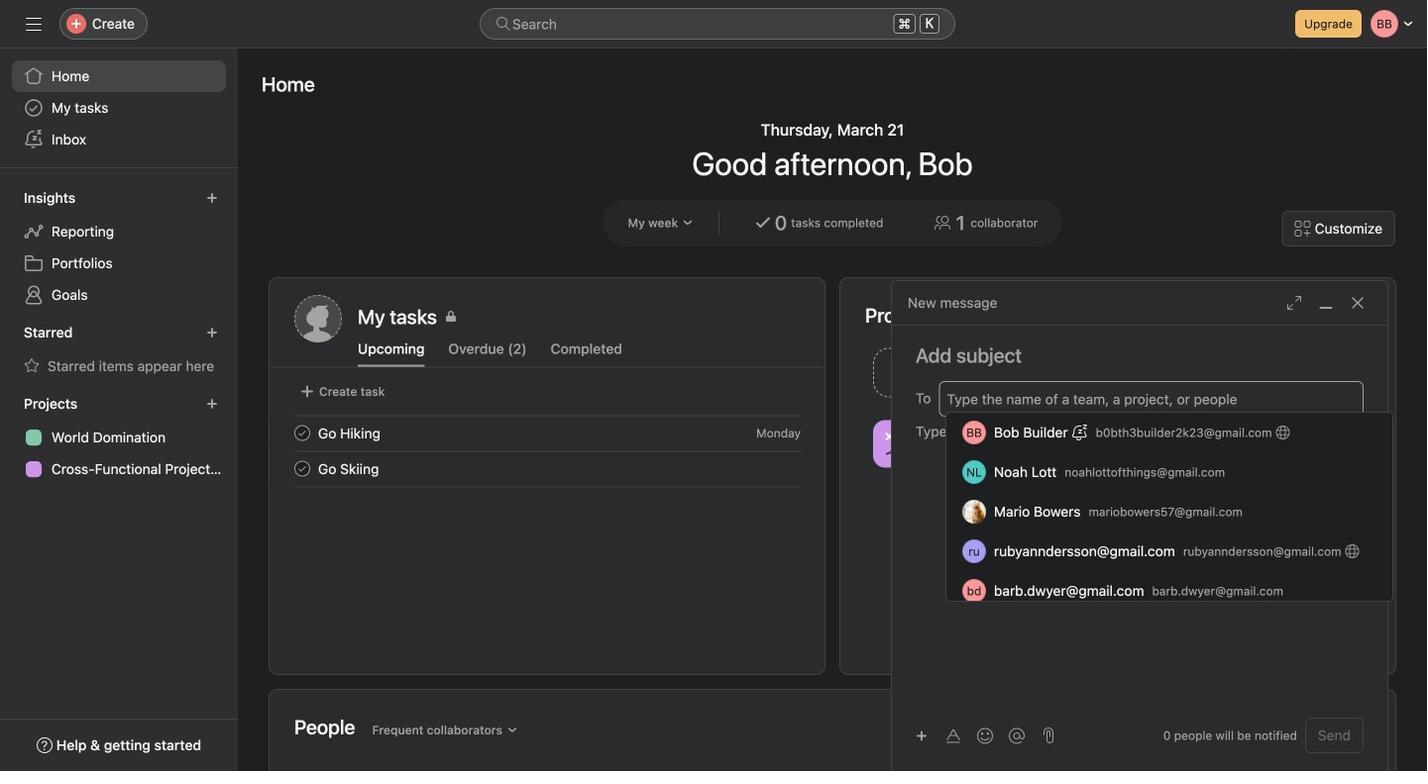 Task type: vqa. For each thing, say whether or not it's contained in the screenshot.
4️⃣ Fourth: Stay On Top Of Incoming Work "text field"'s Completed icon
no



Task type: describe. For each thing, give the bounding box(es) containing it.
1 mark complete checkbox from the top
[[290, 422, 314, 445]]

Type the name of a team, a project, or people text field
[[947, 387, 1353, 411]]

expand popout to full screen image
[[1286, 295, 1302, 311]]

rocket image
[[1138, 361, 1162, 385]]

close image
[[1350, 295, 1366, 311]]

mark complete image
[[290, 422, 314, 445]]

add items to starred image
[[206, 327, 218, 339]]

mark complete image
[[290, 457, 314, 481]]

projects element
[[0, 386, 238, 490]]



Task type: locate. For each thing, give the bounding box(es) containing it.
add profile photo image
[[294, 295, 342, 343]]

new insights image
[[206, 192, 218, 204]]

mark complete checkbox up mark complete image
[[290, 422, 314, 445]]

1 vertical spatial mark complete checkbox
[[290, 457, 314, 481]]

insert an object image
[[916, 731, 928, 743]]

list item
[[865, 343, 1118, 403], [271, 416, 825, 451], [271, 451, 825, 487]]

new project or portfolio image
[[206, 398, 218, 410]]

Mark complete checkbox
[[290, 422, 314, 445], [290, 457, 314, 481]]

dialog
[[892, 281, 1387, 772]]

Add subject text field
[[892, 342, 1387, 370]]

toolbar
[[908, 722, 1035, 751]]

None field
[[480, 8, 955, 40]]

line_and_symbols image
[[885, 433, 909, 456]]

insights element
[[0, 180, 238, 315]]

mark complete checkbox down mark complete icon
[[290, 457, 314, 481]]

global element
[[0, 49, 238, 167]]

Search tasks, projects, and more text field
[[480, 8, 955, 40]]

list box
[[946, 413, 1392, 602]]

starred element
[[0, 315, 238, 386]]

2 mark complete checkbox from the top
[[290, 457, 314, 481]]

minimize image
[[1318, 295, 1334, 311]]

hide sidebar image
[[26, 16, 42, 32]]

at mention image
[[1009, 729, 1025, 745]]

0 vertical spatial mark complete checkbox
[[290, 422, 314, 445]]



